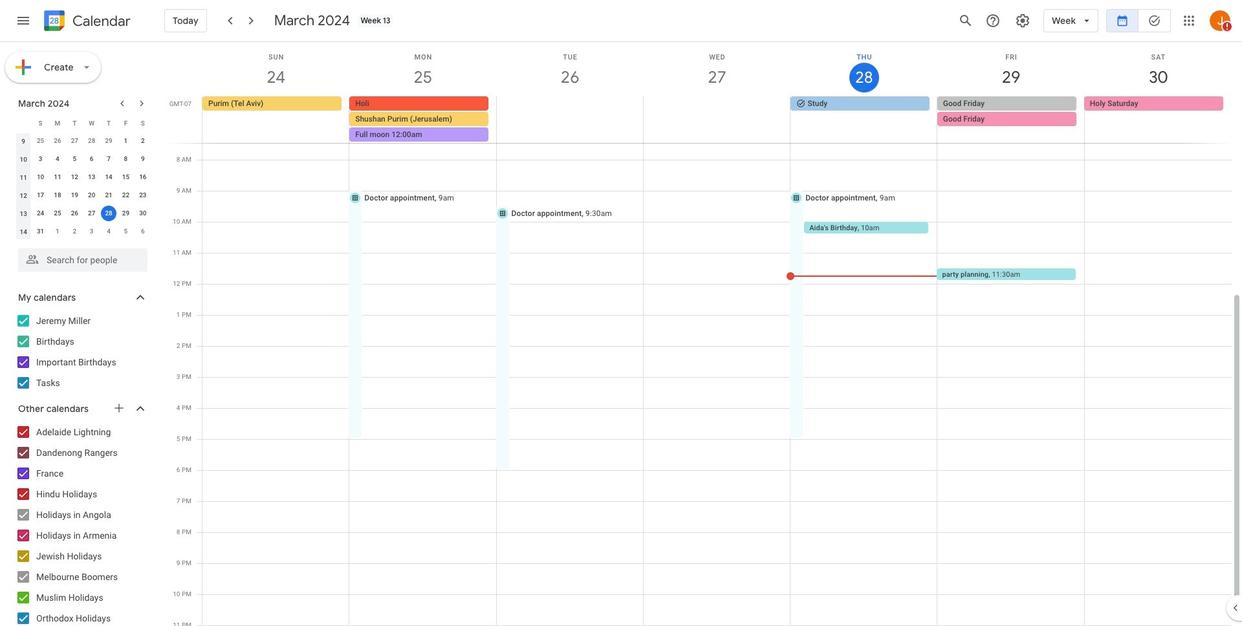 Task type: describe. For each thing, give the bounding box(es) containing it.
february 25 element
[[33, 133, 48, 149]]

15 element
[[118, 169, 134, 185]]

3 element
[[33, 151, 48, 167]]

row group inside the march 2024 grid
[[15, 132, 151, 241]]

29 element
[[118, 206, 134, 221]]

28, today element
[[101, 206, 116, 221]]

cell inside the march 2024 grid
[[100, 204, 117, 223]]

5 element
[[67, 151, 82, 167]]

21 element
[[101, 188, 116, 203]]

april 2 element
[[67, 224, 82, 239]]

calendar element
[[41, 8, 131, 36]]

13 element
[[84, 169, 99, 185]]

23 element
[[135, 188, 151, 203]]

25 element
[[50, 206, 65, 221]]

april 6 element
[[135, 224, 151, 239]]

settings menu image
[[1015, 13, 1031, 28]]

17 element
[[33, 188, 48, 203]]

february 28 element
[[84, 133, 99, 149]]

april 5 element
[[118, 224, 134, 239]]

9 element
[[135, 151, 151, 167]]

main drawer image
[[16, 13, 31, 28]]

18 element
[[50, 188, 65, 203]]



Task type: locate. For each thing, give the bounding box(es) containing it.
row
[[197, 96, 1242, 143], [15, 114, 151, 132], [15, 132, 151, 150], [15, 150, 151, 168], [15, 168, 151, 186], [15, 186, 151, 204], [15, 204, 151, 223], [15, 223, 151, 241]]

heading inside "calendar" element
[[70, 13, 131, 29]]

22 element
[[118, 188, 134, 203]]

grid
[[166, 42, 1242, 626]]

10 element
[[33, 169, 48, 185]]

8 element
[[118, 151, 134, 167]]

20 element
[[84, 188, 99, 203]]

11 element
[[50, 169, 65, 185]]

row group
[[15, 132, 151, 241]]

april 3 element
[[84, 224, 99, 239]]

12 element
[[67, 169, 82, 185]]

add other calendars image
[[113, 402, 126, 415]]

14 element
[[101, 169, 116, 185]]

30 element
[[135, 206, 151, 221]]

column header inside the march 2024 grid
[[15, 114, 32, 132]]

24 element
[[33, 206, 48, 221]]

Search for people text field
[[26, 248, 140, 272]]

cell
[[349, 96, 496, 143], [496, 96, 643, 143], [643, 96, 790, 143], [937, 96, 1084, 143], [100, 204, 117, 223]]

16 element
[[135, 169, 151, 185]]

None search field
[[0, 243, 160, 272]]

april 4 element
[[101, 224, 116, 239]]

31 element
[[33, 224, 48, 239]]

april 1 element
[[50, 224, 65, 239]]

february 29 element
[[101, 133, 116, 149]]

2 element
[[135, 133, 151, 149]]

4 element
[[50, 151, 65, 167]]

february 26 element
[[50, 133, 65, 149]]

other calendars list
[[3, 422, 160, 626]]

6 element
[[84, 151, 99, 167]]

my calendars list
[[3, 311, 160, 393]]

1 element
[[118, 133, 134, 149]]

27 element
[[84, 206, 99, 221]]

heading
[[70, 13, 131, 29]]

february 27 element
[[67, 133, 82, 149]]

column header
[[15, 114, 32, 132]]

19 element
[[67, 188, 82, 203]]

march 2024 grid
[[12, 114, 151, 241]]

7 element
[[101, 151, 116, 167]]

26 element
[[67, 206, 82, 221]]



Task type: vqa. For each thing, say whether or not it's contained in the screenshot.
support menu IMAGE
no



